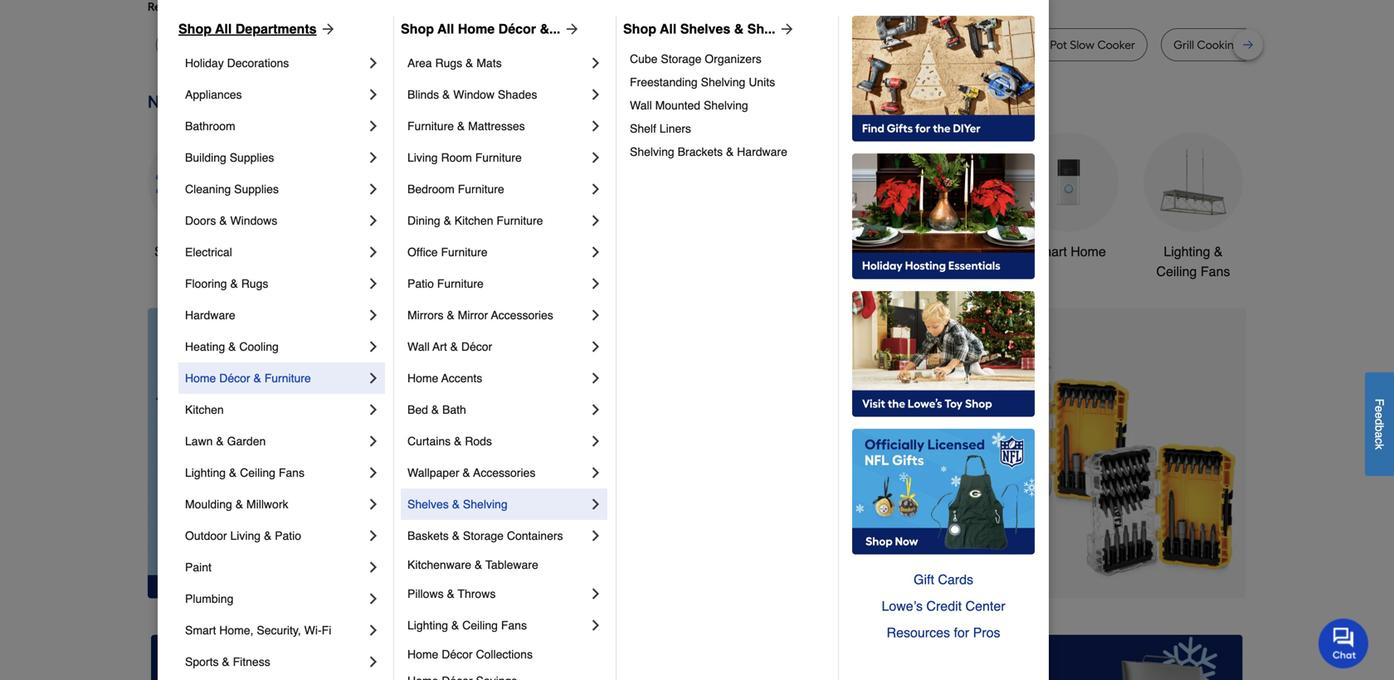 Task type: describe. For each thing, give the bounding box(es) containing it.
tableware
[[486, 559, 539, 572]]

crock for crock pot slow cooker
[[1017, 38, 1048, 52]]

area rugs & mats
[[408, 56, 502, 70]]

mats
[[477, 56, 502, 70]]

organizers
[[705, 52, 762, 66]]

flooring & rugs link
[[185, 268, 365, 300]]

crock pot slow cooker
[[1017, 38, 1136, 52]]

shades
[[498, 88, 537, 101]]

up to 35 percent off select small appliances. image
[[524, 635, 871, 681]]

pot for crock pot cooking pot
[[800, 38, 817, 52]]

departments
[[236, 21, 317, 37]]

chevron right image for mirrors & mirror accessories
[[588, 307, 604, 324]]

chevron right image for bedroom furniture
[[588, 181, 604, 198]]

mirrors & mirror accessories
[[408, 309, 554, 322]]

holiday decorations link
[[185, 47, 365, 79]]

& inside outdoor tools & equipment
[[859, 244, 868, 259]]

cube
[[630, 52, 658, 66]]

shelf liners
[[630, 122, 691, 135]]

all for departments
[[215, 21, 232, 37]]

tools link
[[397, 132, 496, 262]]

area
[[408, 56, 432, 70]]

grill
[[1174, 38, 1195, 52]]

hardware inside shelving brackets & hardware link
[[737, 145, 788, 159]]

wall for wall art & décor
[[408, 340, 430, 354]]

get up to 2 free select tools or batteries when you buy 1 with select purchases. image
[[151, 635, 498, 681]]

1 horizontal spatial lighting & ceiling fans link
[[408, 610, 588, 642]]

shelves & shelving link
[[408, 489, 588, 520]]

arrow right image for shop all shelves & sh...
[[776, 21, 796, 37]]

furniture & mattresses
[[408, 120, 525, 133]]

gift cards link
[[853, 567, 1035, 594]]

2 horizontal spatial lighting
[[1164, 244, 1211, 259]]

grate
[[1245, 38, 1275, 52]]

kitchen link
[[185, 394, 365, 426]]

mattresses
[[468, 120, 525, 133]]

brackets
[[678, 145, 723, 159]]

0 horizontal spatial shelves
[[408, 498, 449, 511]]

up to 30 percent off select grills and accessories. image
[[897, 635, 1243, 681]]

chevron right image for appliances
[[365, 86, 382, 103]]

arrow right image inside shop all departments link
[[317, 21, 337, 37]]

kitchenware
[[408, 559, 472, 572]]

blinds
[[408, 88, 439, 101]]

2 pot from the left
[[867, 38, 884, 52]]

décor down mirrors & mirror accessories
[[461, 340, 492, 354]]

& inside 'link'
[[222, 656, 230, 669]]

building
[[185, 151, 226, 164]]

furniture down heating & cooling link
[[265, 372, 311, 385]]

home for home décor collections
[[408, 648, 439, 662]]

2 cooker from the left
[[1098, 38, 1136, 52]]

pot for crock pot slow cooker
[[1050, 38, 1068, 52]]

chevron right image for wall art & décor
[[588, 339, 604, 355]]

dining & kitchen furniture
[[408, 214, 543, 227]]

chevron right image for paint
[[365, 559, 382, 576]]

chevron right image for home décor & furniture
[[365, 370, 382, 387]]

doors
[[185, 214, 216, 227]]

chevron right image for kitchen link
[[365, 402, 382, 418]]

chevron right image for dining & kitchen furniture
[[588, 213, 604, 229]]

home accents
[[408, 372, 483, 385]]

1 horizontal spatial rugs
[[435, 56, 462, 70]]

holiday
[[185, 56, 224, 70]]

chevron right image for wallpaper & accessories
[[588, 465, 604, 481]]

0 vertical spatial living
[[408, 151, 438, 164]]

1 horizontal spatial bathroom
[[916, 244, 973, 259]]

shop for shop all shelves & sh...
[[623, 21, 657, 37]]

flooring & rugs
[[185, 277, 268, 291]]

flooring
[[185, 277, 227, 291]]

furniture & mattresses link
[[408, 110, 588, 142]]

0 vertical spatial patio
[[408, 277, 434, 291]]

office furniture link
[[408, 237, 588, 268]]

pot for instant pot
[[961, 38, 978, 52]]

officially licensed n f l gifts. shop now. image
[[853, 429, 1035, 555]]

gift cards
[[914, 572, 974, 588]]

home for home décor & furniture
[[185, 372, 216, 385]]

all for home
[[438, 21, 454, 37]]

decorations for holiday
[[227, 56, 289, 70]]

shelving brackets & hardware link
[[630, 140, 827, 164]]

furniture up bedroom furniture link
[[475, 151, 522, 164]]

resources for pros link
[[853, 620, 1035, 647]]

outdoor living & patio
[[185, 530, 301, 543]]

fi
[[322, 624, 331, 638]]

sh...
[[748, 21, 776, 37]]

outdoor tools & equipment
[[773, 244, 868, 279]]

building supplies
[[185, 151, 274, 164]]

shelving down freestanding shelving units link
[[704, 99, 748, 112]]

building supplies link
[[185, 142, 365, 173]]

resources
[[887, 625, 950, 641]]

furniture down blinds
[[408, 120, 454, 133]]

home accents link
[[408, 363, 588, 394]]

0 horizontal spatial fans
[[279, 467, 305, 480]]

scroll to item #4 image
[[883, 569, 923, 576]]

holiday hosting essentials. image
[[853, 154, 1035, 280]]

equipment
[[788, 264, 852, 279]]

moulding
[[185, 498, 232, 511]]

up to 50 percent off select tools and accessories. image
[[442, 308, 1247, 599]]

holiday decorations
[[185, 56, 289, 70]]

recommended searches for you heading
[[148, 0, 1247, 15]]

0 vertical spatial fans
[[1201, 264, 1231, 279]]

wall mounted shelving
[[630, 99, 748, 112]]

all for deals
[[189, 244, 203, 259]]

chevron right image for building supplies link at top left
[[365, 149, 382, 166]]

moulding & millwork
[[185, 498, 288, 511]]

0 horizontal spatial lighting & ceiling fans
[[185, 467, 305, 480]]

c
[[1373, 438, 1387, 444]]

dining
[[408, 214, 441, 227]]

chevron right image for office furniture
[[588, 244, 604, 261]]

area rugs & mats link
[[408, 47, 588, 79]]

2 vertical spatial fans
[[501, 619, 527, 633]]

chevron right image for furniture & mattresses
[[588, 118, 604, 134]]

chevron right image for bathroom
[[365, 118, 382, 134]]

smart for smart home, security, wi-fi
[[185, 624, 216, 638]]

baskets & storage containers
[[408, 530, 563, 543]]

plumbing link
[[185, 584, 365, 615]]

window
[[453, 88, 495, 101]]

furniture up mirror at the left of the page
[[437, 277, 484, 291]]

1 cooker from the left
[[420, 38, 458, 52]]

chevron right image for cleaning supplies link
[[365, 181, 382, 198]]

blinds & window shades link
[[408, 79, 588, 110]]

chevron right image for heating & cooling
[[365, 339, 382, 355]]

1 horizontal spatial bathroom link
[[895, 132, 994, 262]]

bed & bath link
[[408, 394, 588, 426]]

shelving down cube storage organizers link
[[701, 76, 746, 89]]

1 horizontal spatial shelves
[[680, 21, 731, 37]]

microwave countertop
[[496, 38, 617, 52]]

crock for crock pot cooking pot
[[766, 38, 797, 52]]

shop all deals
[[154, 244, 241, 259]]

chat invite button image
[[1319, 619, 1370, 669]]

cooling
[[239, 340, 279, 354]]

grill cooking grate & warming rack
[[1174, 38, 1366, 52]]

shop for shop all home décor &...
[[401, 21, 434, 37]]

mounted
[[655, 99, 701, 112]]

pillows & throws link
[[408, 579, 588, 610]]

1 e from the top
[[1373, 406, 1387, 413]]

0 horizontal spatial patio
[[275, 530, 301, 543]]

decorations for christmas
[[536, 264, 607, 279]]

hardware link
[[185, 300, 365, 331]]

outdoor tools & equipment link
[[770, 132, 870, 282]]

1 horizontal spatial lighting & ceiling fans
[[408, 619, 527, 633]]

rods
[[465, 435, 492, 448]]

chevron right image for curtains & rods link
[[588, 433, 604, 450]]

1 tools from the left
[[431, 244, 462, 259]]

liners
[[660, 122, 691, 135]]

2 vertical spatial lighting
[[408, 619, 448, 633]]

shop all departments
[[178, 21, 317, 37]]

2 cooking from the left
[[1197, 38, 1242, 52]]

warming
[[1288, 38, 1338, 52]]

chevron right image for patio furniture link on the top
[[588, 276, 604, 292]]

0 vertical spatial storage
[[661, 52, 702, 66]]

microwave
[[496, 38, 554, 52]]

outdoor living & patio link
[[185, 520, 365, 552]]

millwork
[[246, 498, 288, 511]]

2 e from the top
[[1373, 413, 1387, 419]]



Task type: vqa. For each thing, say whether or not it's contained in the screenshot.
All inside the 'LINK'
yes



Task type: locate. For each thing, give the bounding box(es) containing it.
0 vertical spatial bathroom
[[185, 120, 236, 133]]

kitchenware & tableware link
[[408, 552, 604, 579]]

1 crock from the left
[[766, 38, 797, 52]]

1 vertical spatial bathroom
[[916, 244, 973, 259]]

storage up kitchenware & tableware at the bottom left
[[463, 530, 504, 543]]

0 vertical spatial lighting
[[1164, 244, 1211, 259]]

chevron right image for pillows & throws
[[588, 586, 604, 603]]

chevron right image for flooring & rugs link
[[365, 276, 382, 292]]

2 vertical spatial lighting & ceiling fans link
[[408, 610, 588, 642]]

appliances
[[185, 88, 242, 101]]

chevron right image for blinds & window shades
[[588, 86, 604, 103]]

outdoor inside outdoor tools & equipment
[[773, 244, 821, 259]]

crock pot cooking pot
[[766, 38, 884, 52]]

shop these last-minute gifts. $99 or less. quantities are limited and won't last. image
[[148, 308, 416, 599]]

supplies up windows
[[234, 183, 279, 196]]

shelving brackets & hardware
[[630, 145, 788, 159]]

1 horizontal spatial lighting
[[408, 619, 448, 633]]

crock right instant pot
[[1017, 38, 1048, 52]]

freestanding shelving units
[[630, 76, 775, 89]]

1 vertical spatial smart
[[185, 624, 216, 638]]

find gifts for the diyer. image
[[853, 16, 1035, 142]]

home décor collections link
[[408, 642, 604, 668]]

0 horizontal spatial arrow right image
[[317, 21, 337, 37]]

wall up shelf
[[630, 99, 652, 112]]

4 pot from the left
[[1050, 38, 1068, 52]]

outdoor down moulding
[[185, 530, 227, 543]]

0 horizontal spatial crock
[[766, 38, 797, 52]]

1 vertical spatial supplies
[[234, 183, 279, 196]]

shelves down recommended searches for you heading
[[680, 21, 731, 37]]

arrow right image inside shop all home décor &... link
[[561, 21, 581, 37]]

wall art & décor
[[408, 340, 492, 354]]

arrow right image up the crock pot cooking pot in the top of the page
[[776, 21, 796, 37]]

all up area rugs & mats
[[438, 21, 454, 37]]

tools inside outdoor tools & equipment
[[824, 244, 855, 259]]

1 vertical spatial living
[[230, 530, 261, 543]]

décor inside "link"
[[442, 648, 473, 662]]

1 arrow right image from the left
[[561, 21, 581, 37]]

shop inside shop all shelves & sh... link
[[623, 21, 657, 37]]

heating & cooling link
[[185, 331, 365, 363]]

shop up "triple slow cooker"
[[401, 21, 434, 37]]

1 vertical spatial decorations
[[536, 264, 607, 279]]

1 pot from the left
[[800, 38, 817, 52]]

1 horizontal spatial cooking
[[1197, 38, 1242, 52]]

0 horizontal spatial bathroom link
[[185, 110, 365, 142]]

1 vertical spatial storage
[[463, 530, 504, 543]]

2 slow from the left
[[1070, 38, 1095, 52]]

all
[[215, 21, 232, 37], [438, 21, 454, 37], [660, 21, 677, 37], [189, 244, 203, 259]]

paint
[[185, 561, 212, 574]]

tools
[[431, 244, 462, 259], [824, 244, 855, 259]]

decorations inside "christmas decorations" link
[[536, 264, 607, 279]]

1 vertical spatial kitchen
[[185, 403, 224, 417]]

1 horizontal spatial kitchen
[[455, 214, 494, 227]]

center
[[966, 599, 1006, 614]]

0 horizontal spatial cooking
[[820, 38, 864, 52]]

1 horizontal spatial living
[[408, 151, 438, 164]]

smart home link
[[1019, 132, 1119, 262]]

outdoor for outdoor living & patio
[[185, 530, 227, 543]]

cleaning
[[185, 183, 231, 196]]

cooker left grill
[[1098, 38, 1136, 52]]

heating
[[185, 340, 225, 354]]

tools up patio furniture
[[431, 244, 462, 259]]

e up d
[[1373, 406, 1387, 413]]

2 arrow right image from the left
[[776, 21, 796, 37]]

0 vertical spatial smart
[[1032, 244, 1067, 259]]

1 horizontal spatial cooker
[[1098, 38, 1136, 52]]

shelves
[[680, 21, 731, 37], [408, 498, 449, 511]]

0 horizontal spatial ceiling
[[240, 467, 276, 480]]

0 horizontal spatial lighting & ceiling fans link
[[185, 457, 365, 489]]

tools up equipment
[[824, 244, 855, 259]]

1 horizontal spatial wall
[[630, 99, 652, 112]]

bathroom
[[185, 120, 236, 133], [916, 244, 973, 259]]

gift
[[914, 572, 935, 588]]

baskets
[[408, 530, 449, 543]]

1 horizontal spatial decorations
[[536, 264, 607, 279]]

shelves & shelving
[[408, 498, 508, 511]]

chevron right image for plumbing link
[[365, 591, 382, 608]]

chevron right image for smart home, security, wi-fi
[[365, 623, 382, 639]]

1 horizontal spatial arrow right image
[[1216, 454, 1233, 470]]

heating & cooling
[[185, 340, 279, 354]]

& inside "link"
[[447, 309, 455, 322]]

chevron right image for hardware link
[[365, 307, 382, 324]]

0 vertical spatial lighting & ceiling fans link
[[1144, 132, 1243, 282]]

shop all home décor &...
[[401, 21, 561, 37]]

1 vertical spatial shelves
[[408, 498, 449, 511]]

accessories down patio furniture link on the top
[[491, 309, 554, 322]]

0 horizontal spatial slow
[[393, 38, 417, 52]]

decorations down christmas
[[536, 264, 607, 279]]

3 shop from the left
[[623, 21, 657, 37]]

lawn & garden
[[185, 435, 266, 448]]

2 horizontal spatial shop
[[623, 21, 657, 37]]

chevron right image for lawn & garden link
[[365, 433, 382, 450]]

supplies up cleaning supplies
[[230, 151, 274, 164]]

0 vertical spatial decorations
[[227, 56, 289, 70]]

mirrors
[[408, 309, 444, 322]]

0 horizontal spatial bathroom
[[185, 120, 236, 133]]

supplies for cleaning supplies
[[234, 183, 279, 196]]

e
[[1373, 406, 1387, 413], [1373, 413, 1387, 419]]

0 horizontal spatial tools
[[431, 244, 462, 259]]

1 vertical spatial accessories
[[473, 467, 536, 480]]

kitchen up lawn
[[185, 403, 224, 417]]

lighting & ceiling fans link
[[1144, 132, 1243, 282], [185, 457, 365, 489], [408, 610, 588, 642]]

1 vertical spatial patio
[[275, 530, 301, 543]]

1 cooking from the left
[[820, 38, 864, 52]]

shop up cube
[[623, 21, 657, 37]]

1 vertical spatial lighting & ceiling fans
[[185, 467, 305, 480]]

0 horizontal spatial arrow right image
[[561, 21, 581, 37]]

all down recommended searches for you heading
[[660, 21, 677, 37]]

sports & fitness link
[[185, 647, 365, 678]]

0 vertical spatial lighting & ceiling fans
[[1157, 244, 1231, 279]]

chevron right image for living room furniture link
[[588, 149, 604, 166]]

shelves up baskets
[[408, 498, 449, 511]]

cleaning supplies
[[185, 183, 279, 196]]

1 horizontal spatial hardware
[[737, 145, 788, 159]]

freestanding
[[630, 76, 698, 89]]

triple slow cooker
[[361, 38, 458, 52]]

patio furniture link
[[408, 268, 588, 300]]

0 vertical spatial rugs
[[435, 56, 462, 70]]

chevron right image
[[365, 55, 382, 71], [588, 55, 604, 71], [365, 86, 382, 103], [588, 86, 604, 103], [365, 118, 382, 134], [588, 118, 604, 134], [588, 181, 604, 198], [365, 213, 382, 229], [588, 213, 604, 229], [365, 244, 382, 261], [588, 244, 604, 261], [588, 307, 604, 324], [365, 339, 382, 355], [588, 339, 604, 355], [365, 370, 382, 387], [588, 370, 604, 387], [588, 402, 604, 418], [588, 465, 604, 481], [365, 496, 382, 513], [588, 496, 604, 513], [588, 528, 604, 545], [365, 559, 382, 576], [588, 586, 604, 603], [365, 623, 382, 639]]

credit
[[927, 599, 962, 614]]

2 tools from the left
[[824, 244, 855, 259]]

0 horizontal spatial hardware
[[185, 309, 235, 322]]

shop up the holiday
[[178, 21, 212, 37]]

triple
[[361, 38, 390, 52]]

décor left collections
[[442, 648, 473, 662]]

& inside 'link'
[[431, 403, 439, 417]]

0 horizontal spatial smart
[[185, 624, 216, 638]]

accessories inside "link"
[[491, 309, 554, 322]]

hardware down shelf liners link
[[737, 145, 788, 159]]

furniture down bedroom furniture link
[[497, 214, 543, 227]]

0 horizontal spatial cooker
[[420, 38, 458, 52]]

3 pot from the left
[[961, 38, 978, 52]]

outdoor up equipment
[[773, 244, 821, 259]]

chevron right image for outdoor living & patio link
[[365, 528, 382, 545]]

0 vertical spatial ceiling
[[1157, 264, 1197, 279]]

shelving up baskets & storage containers
[[463, 498, 508, 511]]

2 horizontal spatial lighting & ceiling fans link
[[1144, 132, 1243, 282]]

décor down heating & cooling
[[219, 372, 250, 385]]

1 vertical spatial ceiling
[[240, 467, 276, 480]]

1 vertical spatial fans
[[279, 467, 305, 480]]

décor up microwave
[[499, 21, 536, 37]]

arrow left image
[[457, 454, 473, 470]]

d
[[1373, 419, 1387, 426]]

1 slow from the left
[[393, 38, 417, 52]]

outdoor for outdoor tools & equipment
[[773, 244, 821, 259]]

shop inside shop all departments link
[[178, 21, 212, 37]]

crock down sh...
[[766, 38, 797, 52]]

1 vertical spatial rugs
[[241, 277, 268, 291]]

all up holiday decorations
[[215, 21, 232, 37]]

decorations inside holiday decorations link
[[227, 56, 289, 70]]

2 horizontal spatial ceiling
[[1157, 264, 1197, 279]]

rugs right area
[[435, 56, 462, 70]]

chevron right image for electrical
[[365, 244, 382, 261]]

0 vertical spatial outdoor
[[773, 244, 821, 259]]

0 vertical spatial arrow right image
[[317, 21, 337, 37]]

1 horizontal spatial crock
[[1017, 38, 1048, 52]]

cube storage organizers
[[630, 52, 762, 66]]

hardware inside hardware link
[[185, 309, 235, 322]]

1 horizontal spatial patio
[[408, 277, 434, 291]]

1 vertical spatial hardware
[[185, 309, 235, 322]]

chevron right image for doors & windows
[[365, 213, 382, 229]]

all right shop
[[189, 244, 203, 259]]

smart
[[1032, 244, 1067, 259], [185, 624, 216, 638]]

2 vertical spatial lighting & ceiling fans
[[408, 619, 527, 633]]

chevron right image for baskets & storage containers
[[588, 528, 604, 545]]

supplies inside building supplies link
[[230, 151, 274, 164]]

shop all shelves & sh... link
[[623, 19, 796, 39]]

bedroom furniture link
[[408, 173, 588, 205]]

kitchen down bedroom furniture
[[455, 214, 494, 227]]

decorations down shop all departments link
[[227, 56, 289, 70]]

office furniture
[[408, 246, 488, 259]]

windows
[[230, 214, 277, 227]]

lawn
[[185, 435, 213, 448]]

units
[[749, 76, 775, 89]]

supplies for building supplies
[[230, 151, 274, 164]]

0 vertical spatial shelves
[[680, 21, 731, 37]]

patio down moulding & millwork link in the left bottom of the page
[[275, 530, 301, 543]]

home for home accents
[[408, 372, 439, 385]]

wall left art
[[408, 340, 430, 354]]

1 horizontal spatial slow
[[1070, 38, 1095, 52]]

instant
[[922, 38, 959, 52]]

cleaning supplies link
[[185, 173, 365, 205]]

wallpaper
[[408, 467, 459, 480]]

sports & fitness
[[185, 656, 270, 669]]

shop all departments link
[[178, 19, 337, 39]]

chevron right image for home accents
[[588, 370, 604, 387]]

furniture up dining & kitchen furniture
[[458, 183, 504, 196]]

patio down 'office'
[[408, 277, 434, 291]]

wallpaper & accessories link
[[408, 457, 588, 489]]

living up bedroom
[[408, 151, 438, 164]]

chevron right image for holiday decorations
[[365, 55, 382, 71]]

e up b
[[1373, 413, 1387, 419]]

smart for smart home
[[1032, 244, 1067, 259]]

0 vertical spatial accessories
[[491, 309, 554, 322]]

0 horizontal spatial decorations
[[227, 56, 289, 70]]

scroll to item #5 image
[[923, 569, 963, 576]]

0 vertical spatial supplies
[[230, 151, 274, 164]]

storage up freestanding
[[661, 52, 702, 66]]

new deals every day during 25 days of deals image
[[148, 88, 1247, 116]]

electrical link
[[185, 237, 365, 268]]

wall
[[630, 99, 652, 112], [408, 340, 430, 354]]

1 shop from the left
[[178, 21, 212, 37]]

1 vertical spatial arrow right image
[[1216, 454, 1233, 470]]

0 vertical spatial hardware
[[737, 145, 788, 159]]

paint link
[[185, 552, 365, 584]]

2 horizontal spatial fans
[[1201, 264, 1231, 279]]

scroll to item #2 image
[[800, 569, 840, 576]]

arrow right image
[[561, 21, 581, 37], [776, 21, 796, 37]]

2 horizontal spatial lighting & ceiling fans
[[1157, 244, 1231, 279]]

christmas decorations
[[536, 244, 607, 279]]

0 horizontal spatial outdoor
[[185, 530, 227, 543]]

dining & kitchen furniture link
[[408, 205, 588, 237]]

1 vertical spatial outdoor
[[185, 530, 227, 543]]

2 shop from the left
[[401, 21, 434, 37]]

outdoor
[[773, 244, 821, 259], [185, 530, 227, 543]]

0 horizontal spatial living
[[230, 530, 261, 543]]

1 horizontal spatial ceiling
[[462, 619, 498, 633]]

cooker up area rugs & mats
[[420, 38, 458, 52]]

1 horizontal spatial storage
[[661, 52, 702, 66]]

0 horizontal spatial wall
[[408, 340, 430, 354]]

shelving down shelf liners
[[630, 145, 675, 159]]

1 vertical spatial wall
[[408, 340, 430, 354]]

b
[[1373, 426, 1387, 432]]

kitchenware & tableware
[[408, 559, 539, 572]]

2 crock from the left
[[1017, 38, 1048, 52]]

office
[[408, 246, 438, 259]]

1 horizontal spatial tools
[[824, 244, 855, 259]]

pillows & throws
[[408, 588, 496, 601]]

0 vertical spatial wall
[[630, 99, 652, 112]]

pot
[[800, 38, 817, 52], [867, 38, 884, 52], [961, 38, 978, 52], [1050, 38, 1068, 52]]

chevron right image for moulding & millwork
[[365, 496, 382, 513]]

bedroom furniture
[[408, 183, 504, 196]]

0 horizontal spatial lighting
[[185, 467, 226, 480]]

&...
[[540, 21, 561, 37]]

visit the lowe's toy shop. image
[[853, 291, 1035, 418]]

1 horizontal spatial fans
[[501, 619, 527, 633]]

1 horizontal spatial shop
[[401, 21, 434, 37]]

f
[[1373, 399, 1387, 406]]

christmas
[[541, 244, 601, 259]]

f e e d b a c k button
[[1366, 373, 1395, 476]]

0 horizontal spatial shop
[[178, 21, 212, 37]]

2 vertical spatial ceiling
[[462, 619, 498, 633]]

lighting & ceiling fans
[[1157, 244, 1231, 279], [185, 467, 305, 480], [408, 619, 527, 633]]

chevron right image for area rugs & mats
[[588, 55, 604, 71]]

f e e d b a c k
[[1373, 399, 1387, 450]]

arrow right image inside shop all shelves & sh... link
[[776, 21, 796, 37]]

supplies inside cleaning supplies link
[[234, 183, 279, 196]]

shop inside shop all home décor &... link
[[401, 21, 434, 37]]

fans
[[1201, 264, 1231, 279], [279, 467, 305, 480], [501, 619, 527, 633]]

arrow right image
[[317, 21, 337, 37], [1216, 454, 1233, 470]]

shop
[[154, 244, 185, 259]]

all for shelves
[[660, 21, 677, 37]]

collections
[[476, 648, 533, 662]]

baskets & storage containers link
[[408, 520, 588, 552]]

pillows
[[408, 588, 444, 601]]

1 vertical spatial lighting & ceiling fans link
[[185, 457, 365, 489]]

wall for wall mounted shelving
[[630, 99, 652, 112]]

rugs down electrical link at the left top of the page
[[241, 277, 268, 291]]

a
[[1373, 432, 1387, 438]]

0 vertical spatial kitchen
[[455, 214, 494, 227]]

accessories down curtains & rods link
[[473, 467, 536, 480]]

art
[[433, 340, 447, 354]]

0 horizontal spatial kitchen
[[185, 403, 224, 417]]

living down moulding & millwork
[[230, 530, 261, 543]]

christmas decorations link
[[521, 132, 621, 282]]

curtains & rods link
[[408, 426, 588, 457]]

furniture down dining & kitchen furniture
[[441, 246, 488, 259]]

chevron right image
[[365, 149, 382, 166], [588, 149, 604, 166], [365, 181, 382, 198], [365, 276, 382, 292], [588, 276, 604, 292], [365, 307, 382, 324], [365, 402, 382, 418], [365, 433, 382, 450], [588, 433, 604, 450], [365, 465, 382, 481], [365, 528, 382, 545], [365, 591, 382, 608], [588, 618, 604, 634], [365, 654, 382, 671]]

hardware down flooring
[[185, 309, 235, 322]]

0 horizontal spatial rugs
[[241, 277, 268, 291]]

chevron right image for sports & fitness 'link'
[[365, 654, 382, 671]]

chevron right image for shelves & shelving
[[588, 496, 604, 513]]

arrow right image for shop all home décor &...
[[561, 21, 581, 37]]

hardware
[[737, 145, 788, 159], [185, 309, 235, 322]]

shop for shop all departments
[[178, 21, 212, 37]]

chevron right image for bed & bath
[[588, 402, 604, 418]]

arrow right image up 'microwave countertop'
[[561, 21, 581, 37]]

1 horizontal spatial smart
[[1032, 244, 1067, 259]]

pros
[[973, 625, 1001, 641]]

fitness
[[233, 656, 270, 669]]

mirror
[[458, 309, 488, 322]]

0 horizontal spatial storage
[[463, 530, 504, 543]]



